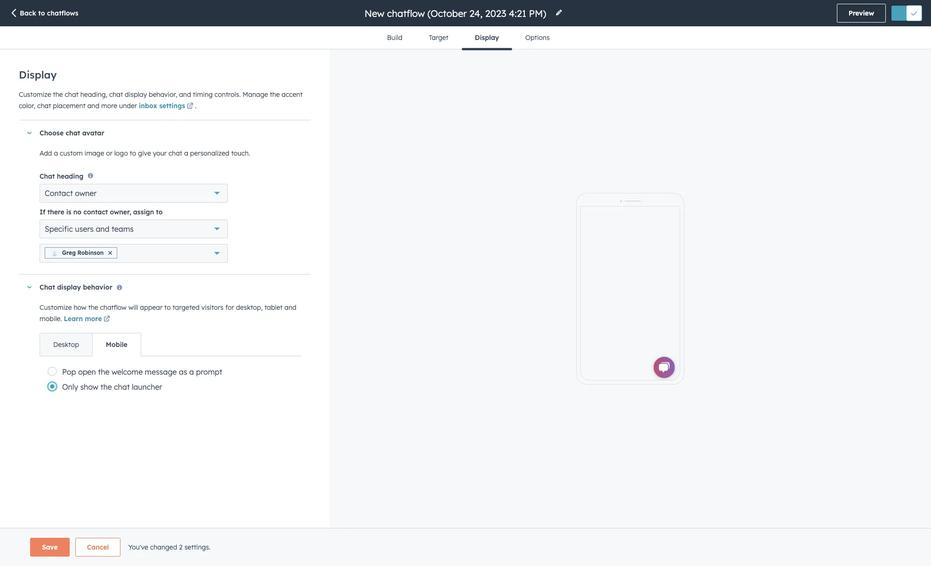 Task type: locate. For each thing, give the bounding box(es) containing it.
a
[[54, 149, 58, 158], [184, 149, 188, 158], [189, 368, 194, 377]]

1 vertical spatial customize
[[40, 304, 72, 312]]

and inside the customize how the chatflow will appear to targeted visitors for desktop, tablet and mobile.
[[285, 304, 297, 312]]

chat heading
[[40, 172, 83, 181]]

the right show
[[101, 383, 112, 392]]

chat up mobile.
[[40, 284, 55, 292]]

close image
[[108, 252, 112, 255]]

more left under at left
[[101, 102, 117, 110]]

1 horizontal spatial display
[[475, 33, 499, 42]]

a right as
[[189, 368, 194, 377]]

2 link opens in a new window image from the top
[[187, 103, 193, 110]]

the for customize how the chatflow will appear to targeted visitors for desktop, tablet and mobile.
[[88, 304, 98, 312]]

placement
[[53, 102, 86, 110]]

caret image left the chat display behavior
[[26, 287, 32, 289]]

to right assign
[[156, 208, 163, 217]]

None field
[[364, 7, 550, 20]]

chat inside tab panel
[[114, 383, 130, 392]]

the for only show the chat launcher
[[101, 383, 112, 392]]

there
[[47, 208, 64, 217]]

2 caret image from the top
[[26, 287, 32, 289]]

the inside the customize how the chatflow will appear to targeted visitors for desktop, tablet and mobile.
[[88, 304, 98, 312]]

targeted
[[173, 304, 200, 312]]

chat
[[65, 90, 79, 99], [109, 90, 123, 99], [37, 102, 51, 110], [66, 129, 80, 137], [169, 149, 182, 158], [114, 383, 130, 392]]

1 horizontal spatial a
[[184, 149, 188, 158]]

chat
[[40, 172, 55, 181], [40, 284, 55, 292]]

1 vertical spatial display
[[57, 284, 81, 292]]

assign
[[133, 208, 154, 217]]

link opens in a new window image
[[104, 315, 110, 326], [104, 317, 110, 324]]

display
[[475, 33, 499, 42], [19, 68, 57, 81]]

logo
[[114, 149, 128, 158]]

mobile
[[106, 341, 127, 350]]

1 vertical spatial display
[[19, 68, 57, 81]]

a left personalized on the top left of page
[[184, 149, 188, 158]]

message
[[145, 368, 177, 377]]

inbox settings
[[139, 102, 185, 110]]

contact
[[45, 189, 73, 198]]

customize up mobile.
[[40, 304, 72, 312]]

display up under at left
[[125, 90, 147, 99]]

chat up contact
[[40, 172, 55, 181]]

will
[[128, 304, 138, 312]]

users
[[75, 225, 94, 234]]

caret image left choose
[[26, 132, 32, 134]]

to right appear
[[164, 304, 171, 312]]

customize inside the customize how the chatflow will appear to targeted visitors for desktop, tablet and mobile.
[[40, 304, 72, 312]]

chat right color, on the left of the page
[[37, 102, 51, 110]]

tab panel
[[40, 357, 301, 402]]

caret image inside chat display behavior 'dropdown button'
[[26, 287, 32, 289]]

link opens in a new window image
[[187, 101, 193, 113], [187, 103, 193, 110]]

tab list
[[40, 334, 141, 357]]

timing
[[193, 90, 213, 99]]

robinson
[[78, 250, 104, 257]]

display inside 'dropdown button'
[[57, 284, 81, 292]]

inbox settings link
[[139, 101, 195, 113]]

2 horizontal spatial a
[[189, 368, 194, 377]]

add
[[40, 149, 52, 158]]

the up placement
[[53, 90, 63, 99]]

settings
[[159, 102, 185, 110]]

caret image for customize
[[26, 287, 32, 289]]

desktop,
[[236, 304, 263, 312]]

and right the tablet
[[285, 304, 297, 312]]

inbox
[[139, 102, 157, 110]]

2 chat from the top
[[40, 284, 55, 292]]

chat up 'custom'
[[66, 129, 80, 137]]

tab panel containing pop open the welcome message as a prompt
[[40, 357, 301, 402]]

1 vertical spatial chat
[[40, 284, 55, 292]]

chat up under at left
[[109, 90, 123, 99]]

you've changed 2 settings.
[[128, 544, 211, 552]]

save button
[[30, 539, 70, 557]]

greg robinson
[[62, 250, 104, 257]]

1 link opens in a new window image from the top
[[104, 315, 110, 326]]

desktop link
[[40, 334, 92, 357]]

visitors
[[201, 304, 224, 312]]

learn more link
[[64, 315, 112, 326]]

2 link opens in a new window image from the top
[[104, 317, 110, 324]]

caret image inside choose chat avatar dropdown button
[[26, 132, 32, 134]]

how
[[74, 304, 86, 312]]

back to chatflows
[[20, 9, 78, 17]]

open
[[78, 368, 96, 377]]

0 vertical spatial caret image
[[26, 132, 32, 134]]

customize
[[19, 90, 51, 99], [40, 304, 72, 312]]

custom
[[60, 149, 83, 158]]

the right open
[[98, 368, 109, 377]]

0 horizontal spatial display
[[57, 284, 81, 292]]

teams
[[112, 225, 134, 234]]

display inside button
[[475, 33, 499, 42]]

chat down the welcome
[[114, 383, 130, 392]]

is
[[66, 208, 71, 217]]

more down how
[[85, 315, 102, 324]]

changed
[[150, 544, 177, 552]]

customize the chat heading, chat display behavior, and timing controls. manage the accent color, chat placement and more under
[[19, 90, 303, 110]]

touch.
[[231, 149, 250, 158]]

behavior,
[[149, 90, 177, 99]]

more inside customize the chat heading, chat display behavior, and timing controls. manage the accent color, chat placement and more under
[[101, 102, 117, 110]]

show
[[80, 383, 98, 392]]

back
[[20, 9, 36, 17]]

0 vertical spatial more
[[101, 102, 117, 110]]

chatflows
[[47, 9, 78, 17]]

your
[[153, 149, 167, 158]]

customize how the chatflow will appear to targeted visitors for desktop, tablet and mobile.
[[40, 304, 297, 324]]

caret image for add
[[26, 132, 32, 134]]

chat inside chat display behavior 'dropdown button'
[[40, 284, 55, 292]]

display button
[[462, 26, 512, 50]]

1 link opens in a new window image from the top
[[187, 101, 193, 113]]

display
[[125, 90, 147, 99], [57, 284, 81, 292]]

1 horizontal spatial display
[[125, 90, 147, 99]]

a right add
[[54, 149, 58, 158]]

only show the chat launcher
[[62, 383, 162, 392]]

0 vertical spatial chat
[[40, 172, 55, 181]]

chat display behavior
[[40, 284, 112, 292]]

1 chat from the top
[[40, 172, 55, 181]]

choose chat avatar button
[[19, 121, 301, 146]]

desktop
[[53, 341, 79, 350]]

the for pop open the welcome message as a prompt
[[98, 368, 109, 377]]

0 vertical spatial display
[[475, 33, 499, 42]]

under
[[119, 102, 137, 110]]

no
[[73, 208, 81, 217]]

to right back
[[38, 9, 45, 17]]

to inside the customize how the chatflow will appear to targeted visitors for desktop, tablet and mobile.
[[164, 304, 171, 312]]

and down if there is no contact owner, assign to
[[96, 225, 109, 234]]

learn
[[64, 315, 83, 324]]

specific
[[45, 225, 73, 234]]

1 caret image from the top
[[26, 132, 32, 134]]

more
[[101, 102, 117, 110], [85, 315, 102, 324]]

0 vertical spatial display
[[125, 90, 147, 99]]

chat for chat display behavior
[[40, 284, 55, 292]]

the right how
[[88, 304, 98, 312]]

customize inside customize the chat heading, chat display behavior, and timing controls. manage the accent color, chat placement and more under
[[19, 90, 51, 99]]

settings.
[[185, 544, 211, 552]]

0 vertical spatial customize
[[19, 90, 51, 99]]

link opens in a new window image inside learn more link
[[104, 317, 110, 324]]

navigation
[[374, 26, 563, 50]]

1 vertical spatial caret image
[[26, 287, 32, 289]]

chat inside dropdown button
[[66, 129, 80, 137]]

accent
[[282, 90, 303, 99]]

display up how
[[57, 284, 81, 292]]

customize up color, on the left of the page
[[19, 90, 51, 99]]

options button
[[512, 26, 563, 49]]

customize for mobile.
[[40, 304, 72, 312]]

caret image
[[26, 132, 32, 134], [26, 287, 32, 289]]

the
[[53, 90, 63, 99], [270, 90, 280, 99], [88, 304, 98, 312], [98, 368, 109, 377], [101, 383, 112, 392]]



Task type: vqa. For each thing, say whether or not it's contained in the screenshot.
1st caret icon
yes



Task type: describe. For each thing, give the bounding box(es) containing it.
options
[[525, 33, 550, 42]]

target button
[[416, 26, 462, 49]]

you've
[[128, 544, 148, 552]]

controls.
[[215, 90, 241, 99]]

2
[[179, 544, 183, 552]]

heading,
[[80, 90, 107, 99]]

chat for chat heading
[[40, 172, 55, 181]]

image
[[85, 149, 104, 158]]

back to chatflows button
[[9, 8, 78, 19]]

add a custom image or logo to give your chat a personalized touch.
[[40, 149, 250, 158]]

1 vertical spatial more
[[85, 315, 102, 324]]

contact
[[83, 208, 108, 217]]

manage
[[243, 90, 268, 99]]

pop
[[62, 368, 76, 377]]

if there is no contact owner, assign to
[[40, 208, 163, 217]]

build
[[387, 33, 403, 42]]

welcome
[[112, 368, 143, 377]]

customize for color,
[[19, 90, 51, 99]]

to left give
[[130, 149, 136, 158]]

for
[[225, 304, 234, 312]]

learn more
[[64, 315, 102, 324]]

heading
[[57, 172, 83, 181]]

contact owner
[[45, 189, 97, 198]]

build button
[[374, 26, 416, 49]]

chat up placement
[[65, 90, 79, 99]]

the left accent
[[270, 90, 280, 99]]

tablet
[[265, 304, 283, 312]]

behavior
[[83, 284, 112, 292]]

prompt
[[196, 368, 222, 377]]

chat right your
[[169, 149, 182, 158]]

or
[[106, 149, 113, 158]]

to inside button
[[38, 9, 45, 17]]

give
[[138, 149, 151, 158]]

choose
[[40, 129, 64, 137]]

appear
[[140, 304, 163, 312]]

specific users and teams button
[[40, 220, 228, 239]]

link opens in a new window image inside the inbox settings 'link'
[[187, 103, 193, 110]]

preview button
[[837, 4, 886, 23]]

and down heading,
[[87, 102, 99, 110]]

cancel
[[87, 544, 109, 552]]

save
[[42, 544, 58, 552]]

owner,
[[110, 208, 131, 217]]

tab list containing desktop
[[40, 334, 141, 357]]

preview
[[849, 9, 874, 17]]

greg robinson button
[[40, 245, 228, 263]]

choose chat avatar
[[40, 129, 104, 137]]

launcher
[[132, 383, 162, 392]]

and up settings
[[179, 90, 191, 99]]

personalized
[[190, 149, 229, 158]]

avatar
[[82, 129, 104, 137]]

target
[[429, 33, 449, 42]]

0 horizontal spatial display
[[19, 68, 57, 81]]

.
[[195, 102, 197, 110]]

contact owner button
[[40, 184, 228, 203]]

greg
[[62, 250, 76, 257]]

0 horizontal spatial a
[[54, 149, 58, 158]]

chat display behavior button
[[19, 275, 301, 301]]

navigation containing build
[[374, 26, 563, 50]]

display inside customize the chat heading, chat display behavior, and timing controls. manage the accent color, chat placement and more under
[[125, 90, 147, 99]]

mobile.
[[40, 315, 62, 324]]

if
[[40, 208, 45, 217]]

cancel button
[[75, 539, 121, 557]]

only
[[62, 383, 78, 392]]

as
[[179, 368, 187, 377]]

specific users and teams
[[45, 225, 134, 234]]

pop open the welcome message as a prompt
[[62, 368, 222, 377]]

chatflow
[[100, 304, 127, 312]]

and inside specific users and teams popup button
[[96, 225, 109, 234]]

mobile link
[[92, 334, 141, 357]]

color,
[[19, 102, 35, 110]]

owner
[[75, 189, 97, 198]]



